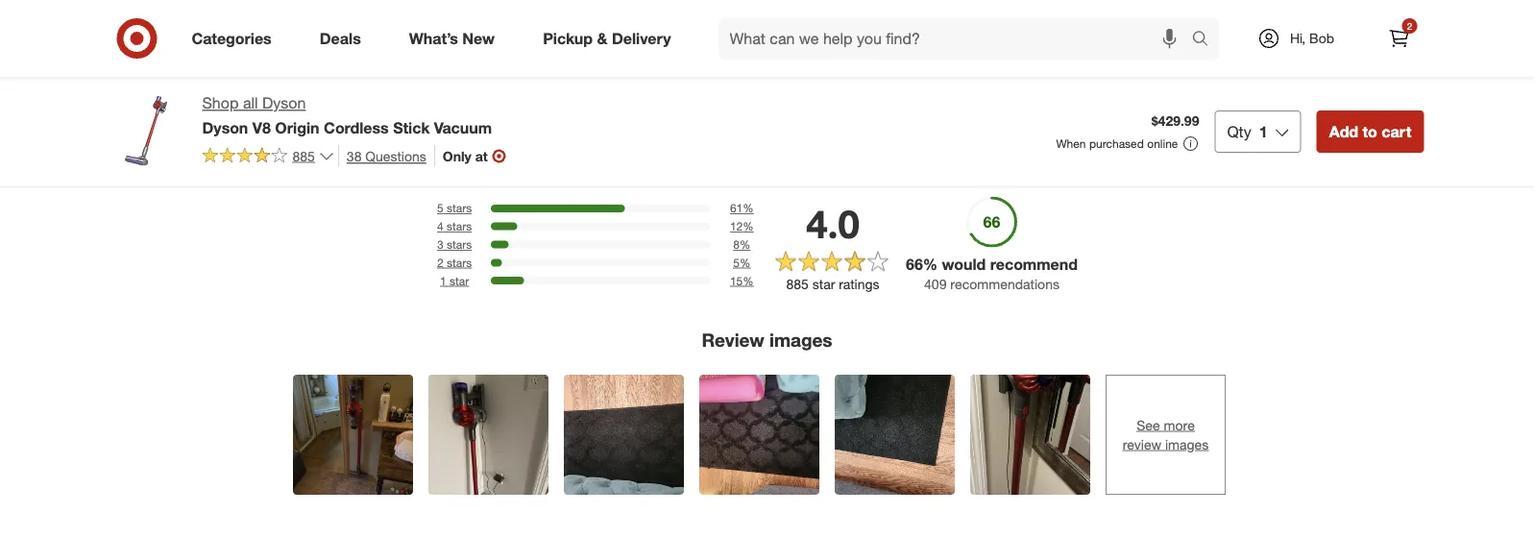 Task type: describe. For each thing, give the bounding box(es) containing it.
recommend
[[990, 255, 1078, 274]]

0 vertical spatial dyson
[[262, 94, 306, 112]]

% for 5
[[740, 256, 751, 270]]

2 for 2
[[1407, 20, 1413, 32]]

star for 1
[[450, 274, 469, 288]]

shop
[[202, 94, 239, 112]]

% for 8
[[740, 238, 751, 252]]

What can we help you find? suggestions appear below search field
[[718, 17, 1197, 60]]

% for 15
[[743, 274, 754, 288]]

1 star
[[440, 274, 469, 288]]

2 for 2 stars
[[437, 256, 444, 270]]

all
[[243, 94, 258, 112]]

review images
[[702, 329, 833, 351]]

0 vertical spatial 1
[[1259, 122, 1268, 141]]

review
[[1123, 436, 1162, 453]]

885 for 885
[[293, 147, 315, 164]]

guest review image 4 of 12, zoom in image
[[700, 375, 820, 495]]

delivery
[[612, 29, 671, 48]]

only at
[[443, 147, 488, 164]]

star for 885
[[813, 276, 835, 293]]

stars for 2 stars
[[447, 256, 472, 270]]

online
[[1148, 136, 1178, 151]]

5 for 5 %
[[733, 256, 740, 270]]

38 questions link
[[338, 145, 426, 167]]

3
[[437, 238, 444, 252]]

3 stars
[[437, 238, 472, 252]]

hi, bob
[[1290, 30, 1335, 47]]

new
[[463, 29, 495, 48]]

add to cart
[[1330, 122, 1412, 141]]

cart
[[1382, 122, 1412, 141]]

when
[[1056, 136, 1086, 151]]

% for 12
[[743, 220, 754, 234]]

qty 1
[[1227, 122, 1268, 141]]

5 stars
[[437, 202, 472, 216]]

at
[[475, 147, 488, 164]]

images inside see more review images
[[1166, 436, 1209, 453]]

see
[[1137, 417, 1160, 434]]

deals link
[[303, 17, 385, 60]]

categories
[[192, 29, 272, 48]]

stars for 5 stars
[[447, 202, 472, 216]]

% for 61
[[743, 202, 754, 216]]

what's new link
[[393, 17, 519, 60]]

5 for 5 stars
[[437, 202, 444, 216]]

to
[[1363, 122, 1378, 141]]

pickup & delivery link
[[527, 17, 695, 60]]

15
[[730, 274, 743, 288]]

38
[[347, 147, 362, 164]]

12
[[730, 220, 743, 234]]

see more review images button
[[1106, 375, 1226, 495]]

shop all dyson dyson v8 origin cordless stick vacuum
[[202, 94, 492, 137]]

deals
[[320, 29, 361, 48]]



Task type: locate. For each thing, give the bounding box(es) containing it.
review
[[702, 329, 765, 351]]

search button
[[1183, 17, 1229, 63]]

2 right bob
[[1407, 20, 1413, 32]]

&
[[597, 29, 608, 48]]

0 horizontal spatial 5
[[437, 202, 444, 216]]

stars up 3 stars
[[447, 220, 472, 234]]

885 down origin
[[293, 147, 315, 164]]

0 vertical spatial images
[[770, 329, 833, 351]]

what's
[[409, 29, 458, 48]]

see more review images
[[1123, 417, 1209, 453]]

2 down '3'
[[437, 256, 444, 270]]

885 star ratings
[[786, 276, 880, 293]]

8 %
[[733, 238, 751, 252]]

what's new
[[409, 29, 495, 48]]

1 horizontal spatial star
[[813, 276, 835, 293]]

% down 61 %
[[743, 220, 754, 234]]

more
[[1164, 417, 1195, 434]]

% up 15 %
[[740, 256, 751, 270]]

recommendations
[[951, 276, 1060, 293]]

stars for 4 stars
[[447, 220, 472, 234]]

ratings
[[839, 276, 880, 293]]

stars
[[447, 202, 472, 216], [447, 220, 472, 234], [447, 238, 472, 252], [447, 256, 472, 270]]

0 horizontal spatial 885
[[293, 147, 315, 164]]

hi,
[[1290, 30, 1306, 47]]

vacuum
[[434, 118, 492, 137]]

add
[[1330, 122, 1359, 141]]

885 right 15 %
[[786, 276, 809, 293]]

66
[[906, 255, 923, 274]]

4.0
[[806, 201, 860, 248]]

star
[[450, 274, 469, 288], [813, 276, 835, 293]]

0 vertical spatial 5
[[437, 202, 444, 216]]

0 horizontal spatial 2
[[437, 256, 444, 270]]

only
[[443, 147, 472, 164]]

cordless
[[324, 118, 389, 137]]

1 vertical spatial images
[[1166, 436, 1209, 453]]

2 link
[[1378, 17, 1421, 60]]

guest review image 1 of 12, zoom in image
[[293, 375, 413, 495]]

885 link
[[202, 145, 334, 168]]

8
[[733, 238, 740, 252]]

1 horizontal spatial 2
[[1407, 20, 1413, 32]]

885
[[293, 147, 315, 164], [786, 276, 809, 293]]

4 stars from the top
[[447, 256, 472, 270]]

guest review image 6 of 12, zoom in image
[[970, 375, 1091, 495]]

5 up 4
[[437, 202, 444, 216]]

409
[[924, 276, 947, 293]]

3 stars from the top
[[447, 238, 472, 252]]

1 vertical spatial dyson
[[202, 118, 248, 137]]

images
[[770, 329, 833, 351], [1166, 436, 1209, 453]]

1 right qty
[[1259, 122, 1268, 141]]

% up 409
[[923, 255, 938, 274]]

1 down 2 stars
[[440, 274, 446, 288]]

v8
[[253, 118, 271, 137]]

2 stars
[[437, 256, 472, 270]]

2 stars from the top
[[447, 220, 472, 234]]

38 questions
[[347, 147, 426, 164]]

% inside the 66 % would recommend 409 recommendations
[[923, 255, 938, 274]]

images down 885 star ratings
[[770, 329, 833, 351]]

stars for 3 stars
[[447, 238, 472, 252]]

1 vertical spatial 885
[[786, 276, 809, 293]]

% for 66
[[923, 255, 938, 274]]

1 vertical spatial 5
[[733, 256, 740, 270]]

search
[[1183, 31, 1229, 50]]

stars down 3 stars
[[447, 256, 472, 270]]

1 horizontal spatial 885
[[786, 276, 809, 293]]

1 horizontal spatial 1
[[1259, 122, 1268, 141]]

0 horizontal spatial images
[[770, 329, 833, 351]]

1 stars from the top
[[447, 202, 472, 216]]

pickup & delivery
[[543, 29, 671, 48]]

stars up the 4 stars
[[447, 202, 472, 216]]

61 %
[[730, 202, 754, 216]]

$429.99
[[1152, 112, 1200, 129]]

0 vertical spatial 2
[[1407, 20, 1413, 32]]

guest review image 3 of 12, zoom in image
[[564, 375, 684, 495]]

0 horizontal spatial star
[[450, 274, 469, 288]]

0 horizontal spatial dyson
[[202, 118, 248, 137]]

star left ratings
[[813, 276, 835, 293]]

885 for 885 star ratings
[[786, 276, 809, 293]]

1 horizontal spatial dyson
[[262, 94, 306, 112]]

dyson up origin
[[262, 94, 306, 112]]

star down 2 stars
[[450, 274, 469, 288]]

0 vertical spatial 885
[[293, 147, 315, 164]]

image of dyson v8 origin cordless stick vacuum image
[[110, 92, 187, 169]]

purchased
[[1089, 136, 1144, 151]]

guest review image 2 of 12, zoom in image
[[429, 375, 549, 495]]

stick
[[393, 118, 430, 137]]

15 %
[[730, 274, 754, 288]]

% down 12 %
[[740, 238, 751, 252]]

% up 12 %
[[743, 202, 754, 216]]

origin
[[275, 118, 320, 137]]

bob
[[1310, 30, 1335, 47]]

categories link
[[175, 17, 296, 60]]

1 vertical spatial 1
[[440, 274, 446, 288]]

1
[[1259, 122, 1268, 141], [440, 274, 446, 288]]

pickup
[[543, 29, 593, 48]]

stars up 2 stars
[[447, 238, 472, 252]]

5
[[437, 202, 444, 216], [733, 256, 740, 270]]

5 down "8"
[[733, 256, 740, 270]]

2
[[1407, 20, 1413, 32], [437, 256, 444, 270]]

dyson down 'shop'
[[202, 118, 248, 137]]

dyson
[[262, 94, 306, 112], [202, 118, 248, 137]]

0 horizontal spatial 1
[[440, 274, 446, 288]]

% down 5 %
[[743, 274, 754, 288]]

66 % would recommend 409 recommendations
[[906, 255, 1078, 293]]

61
[[730, 202, 743, 216]]

4
[[437, 220, 444, 234]]

add to cart button
[[1317, 110, 1424, 153]]

questions
[[365, 147, 426, 164]]

qty
[[1227, 122, 1252, 141]]

4 stars
[[437, 220, 472, 234]]

would
[[942, 255, 986, 274]]

%
[[743, 202, 754, 216], [743, 220, 754, 234], [740, 238, 751, 252], [923, 255, 938, 274], [740, 256, 751, 270], [743, 274, 754, 288]]

when purchased online
[[1056, 136, 1178, 151]]

12 %
[[730, 220, 754, 234]]

1 horizontal spatial 5
[[733, 256, 740, 270]]

images down the more
[[1166, 436, 1209, 453]]

1 horizontal spatial images
[[1166, 436, 1209, 453]]

guest review image 5 of 12, zoom in image
[[835, 375, 955, 495]]

1 vertical spatial 2
[[437, 256, 444, 270]]

5 %
[[733, 256, 751, 270]]



Task type: vqa. For each thing, say whether or not it's contained in the screenshot.
bottommost 2
yes



